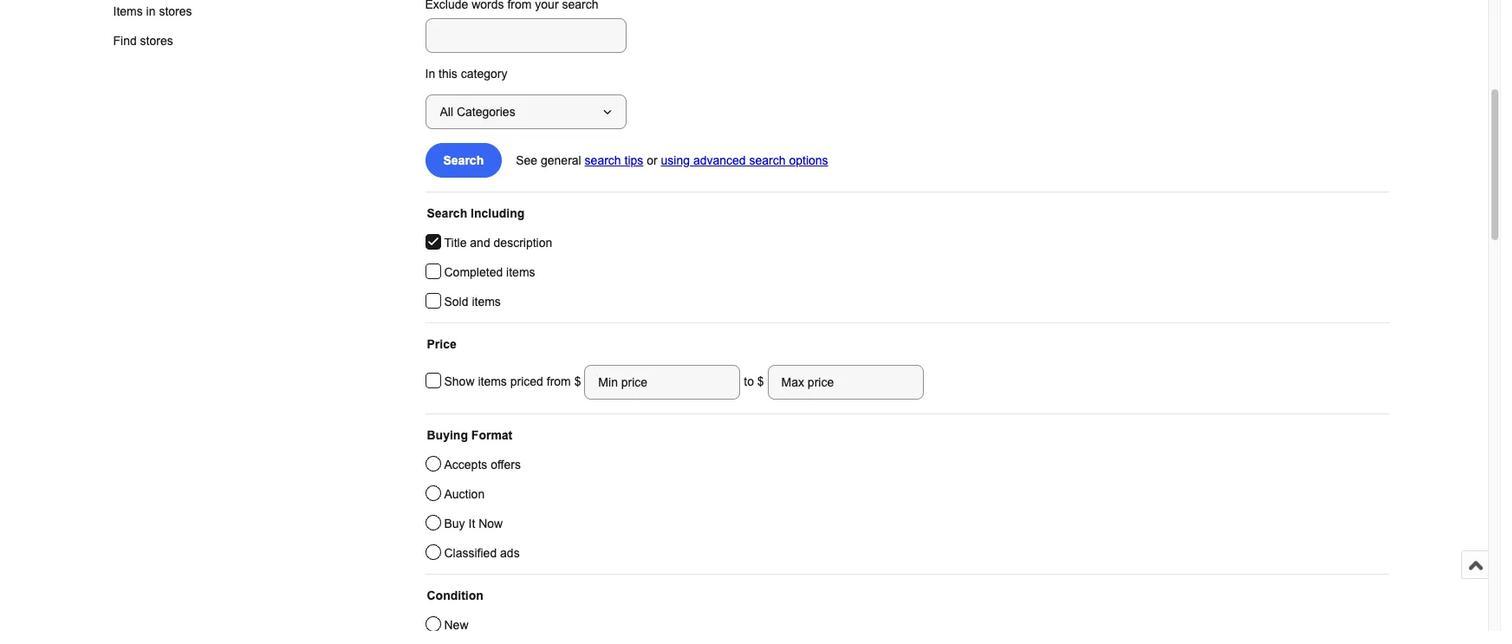 Task type: describe. For each thing, give the bounding box(es) containing it.
price
[[427, 337, 457, 351]]

to $
[[741, 374, 768, 388]]

completed
[[444, 265, 503, 279]]

find
[[113, 34, 137, 48]]

in
[[425, 67, 435, 81]]

buy
[[444, 517, 465, 531]]

accepts
[[444, 458, 488, 472]]

search button
[[425, 143, 502, 178]]

including
[[471, 206, 525, 220]]

search tips link
[[585, 153, 644, 167]]

in
[[146, 5, 156, 19]]

general
[[541, 153, 582, 167]]

items in stores
[[113, 5, 192, 19]]

items
[[113, 5, 143, 19]]

Exclude words from your search text field
[[425, 18, 626, 53]]

category
[[461, 67, 508, 81]]

title and description
[[444, 236, 553, 250]]

priced
[[510, 374, 544, 388]]

2 $ from the left
[[758, 374, 764, 388]]

1 search from the left
[[585, 153, 621, 167]]

and
[[470, 236, 491, 250]]

buy it now
[[444, 517, 503, 531]]

search for search
[[444, 153, 484, 167]]

condition
[[427, 589, 484, 603]]

1 $ from the left
[[575, 374, 585, 388]]

0 vertical spatial stores
[[159, 5, 192, 19]]

advanced
[[694, 153, 746, 167]]

from
[[547, 374, 571, 388]]

completed items
[[444, 265, 535, 279]]

items for completed
[[506, 265, 535, 279]]



Task type: locate. For each thing, give the bounding box(es) containing it.
buying
[[427, 428, 468, 442]]

0 horizontal spatial $
[[575, 374, 585, 388]]

classified
[[444, 546, 497, 560]]

show items priced from
[[444, 374, 575, 388]]

find stores link
[[99, 26, 234, 56]]

see
[[516, 153, 538, 167]]

tips
[[625, 153, 644, 167]]

in this category
[[425, 67, 508, 81]]

items for show
[[478, 374, 507, 388]]

using advanced search options link
[[661, 153, 829, 167]]

items down completed items
[[472, 295, 501, 309]]

search left 'options'
[[750, 153, 786, 167]]

items in stores link
[[99, 0, 234, 26]]

2 vertical spatial items
[[478, 374, 507, 388]]

stores
[[159, 5, 192, 19], [140, 34, 173, 48]]

search up title
[[427, 206, 468, 220]]

$ right to
[[758, 374, 764, 388]]

stores down items in stores link
[[140, 34, 173, 48]]

classified ads
[[444, 546, 520, 560]]

show
[[444, 374, 475, 388]]

items
[[506, 265, 535, 279], [472, 295, 501, 309], [478, 374, 507, 388]]

1 horizontal spatial search
[[750, 153, 786, 167]]

search including
[[427, 206, 525, 220]]

search up search including
[[444, 153, 484, 167]]

sold
[[444, 295, 469, 309]]

2 search from the left
[[750, 153, 786, 167]]

0 horizontal spatial search
[[585, 153, 621, 167]]

this
[[439, 67, 458, 81]]

search left tips
[[585, 153, 621, 167]]

auction
[[444, 487, 485, 501]]

items right show at the left bottom of the page
[[478, 374, 507, 388]]

using
[[661, 153, 690, 167]]

1 vertical spatial stores
[[140, 34, 173, 48]]

ads
[[500, 546, 520, 560]]

0 vertical spatial search
[[444, 153, 484, 167]]

accepts offers
[[444, 458, 521, 472]]

sold items
[[444, 295, 501, 309]]

find stores
[[113, 34, 173, 48]]

1 horizontal spatial $
[[758, 374, 764, 388]]

$ right from
[[575, 374, 585, 388]]

1 vertical spatial search
[[427, 206, 468, 220]]

offers
[[491, 458, 521, 472]]

to
[[744, 374, 754, 388]]

see general search tips or using advanced search options
[[516, 153, 829, 167]]

buying format
[[427, 428, 513, 442]]

title
[[444, 236, 467, 250]]

now
[[479, 517, 503, 531]]

1 vertical spatial items
[[472, 295, 501, 309]]

0 vertical spatial items
[[506, 265, 535, 279]]

description
[[494, 236, 553, 250]]

Enter maximum price range value, $ text field
[[768, 365, 924, 400]]

it
[[469, 517, 475, 531]]

search
[[444, 153, 484, 167], [427, 206, 468, 220]]

items for sold
[[472, 295, 501, 309]]

search inside button
[[444, 153, 484, 167]]

options
[[789, 153, 829, 167]]

items down 'description'
[[506, 265, 535, 279]]

or
[[647, 153, 658, 167]]

format
[[472, 428, 513, 442]]

$
[[575, 374, 585, 388], [758, 374, 764, 388]]

search
[[585, 153, 621, 167], [750, 153, 786, 167]]

search for search including
[[427, 206, 468, 220]]

stores right in
[[159, 5, 192, 19]]

Enter minimum price range value, $ text field
[[585, 365, 741, 400]]



Task type: vqa. For each thing, say whether or not it's contained in the screenshot.
the Authenticity to the top
no



